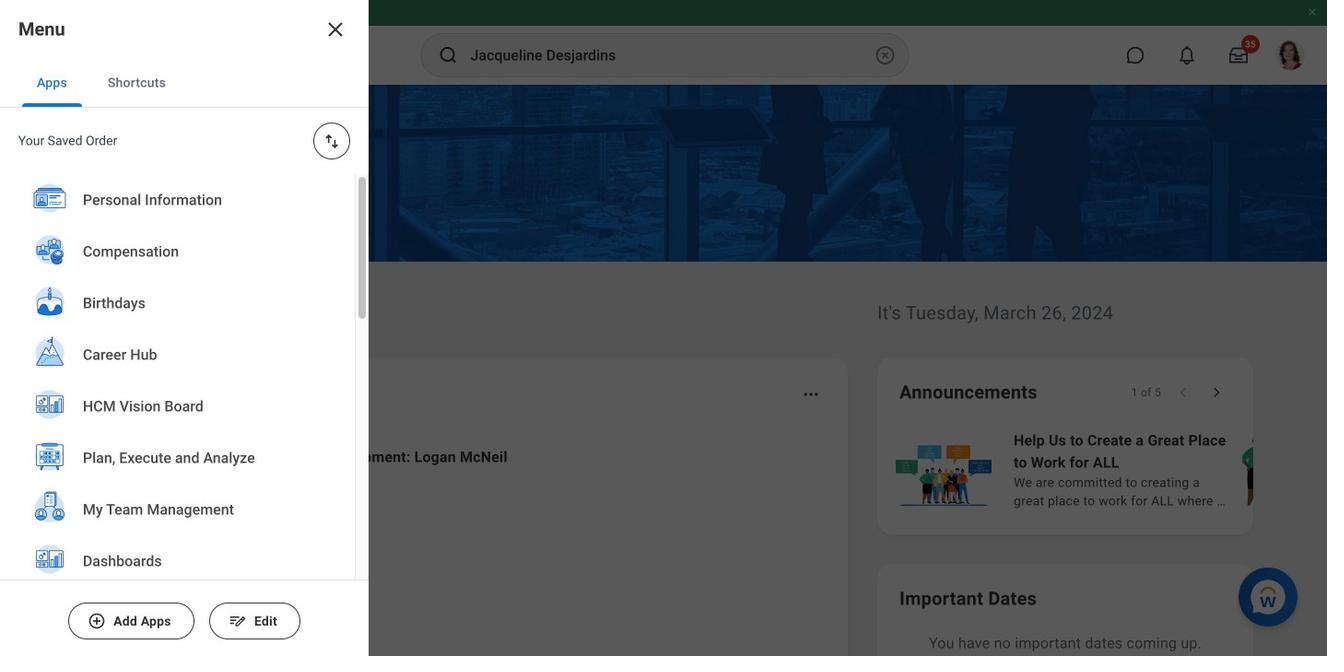 Task type: vqa. For each thing, say whether or not it's contained in the screenshot.
list
yes



Task type: locate. For each thing, give the bounding box(es) containing it.
banner
[[0, 0, 1327, 85]]

tab list
[[0, 59, 369, 108]]

status
[[1131, 385, 1161, 400]]

list
[[0, 174, 355, 656], [892, 428, 1327, 512], [96, 431, 826, 656]]

x circle image
[[874, 44, 896, 66]]

inbox large image
[[1229, 46, 1248, 65]]

book open image
[[123, 631, 150, 656]]

profile logan mcneil element
[[1264, 35, 1316, 76]]

text edit image
[[228, 612, 247, 630]]

main content
[[0, 85, 1327, 656]]



Task type: describe. For each thing, give the bounding box(es) containing it.
sort image
[[323, 132, 341, 150]]

x image
[[324, 18, 347, 41]]

list inside global navigation 'dialog'
[[0, 174, 355, 656]]

inbox image
[[123, 556, 150, 583]]

notifications large image
[[1178, 46, 1196, 65]]

chevron left small image
[[1174, 383, 1193, 402]]

search image
[[437, 44, 459, 66]]

close environment banner image
[[1307, 6, 1318, 18]]

chevron right small image
[[1207, 383, 1226, 402]]

global navigation dialog
[[0, 0, 369, 656]]

plus circle image
[[88, 612, 106, 630]]



